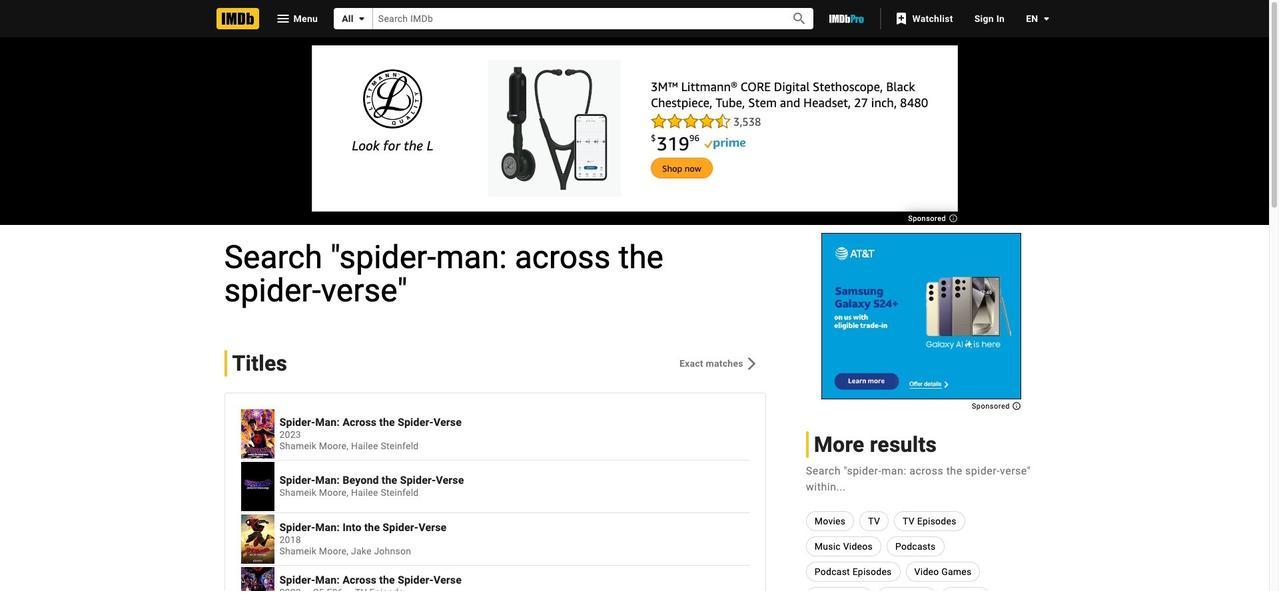 Task type: describe. For each thing, give the bounding box(es) containing it.
Search IMDb text field
[[373, 8, 777, 29]]

submit search image
[[791, 11, 807, 27]]

1 vertical spatial sponsored content section
[[822, 233, 1022, 409]]

oscar isaac, andy samberg, daniel kaluuya, hailee steinfeld, shameik moore, and issa rae in spider-man: across the spider-verse (2023) image
[[241, 568, 274, 592]]



Task type: vqa. For each thing, say whether or not it's contained in the screenshot.
the top Edit
no



Task type: locate. For each thing, give the bounding box(es) containing it.
None search field
[[334, 8, 814, 29]]

watchlist image
[[894, 11, 910, 27]]

oscar isaac, andy samberg, jake johnson, daniel kaluuya, hailee steinfeld, karan soni, shameik moore, and issa rae in spider-man: across the spider-verse (2023) image
[[241, 410, 274, 459]]

0 horizontal spatial arrow drop down image
[[354, 11, 370, 27]]

home image
[[216, 8, 259, 29]]

menu image
[[275, 11, 291, 27]]

2 arrow drop down image from the left
[[1038, 11, 1054, 27]]

main content
[[0, 37, 1269, 592]]

0 vertical spatial sponsored content section
[[312, 45, 958, 221]]

spider-man: beyond the spider-verse image
[[241, 462, 274, 512]]

sponsored content section
[[312, 45, 958, 221], [822, 233, 1022, 409]]

arrow drop down image
[[354, 11, 370, 27], [1038, 11, 1054, 27]]

1 arrow drop down image from the left
[[354, 11, 370, 27]]

spider-man: into the spider-verse (2018) image
[[241, 515, 274, 564]]

arrow right image
[[744, 356, 759, 372]]

None field
[[373, 8, 777, 29]]

1 horizontal spatial arrow drop down image
[[1038, 11, 1054, 27]]



